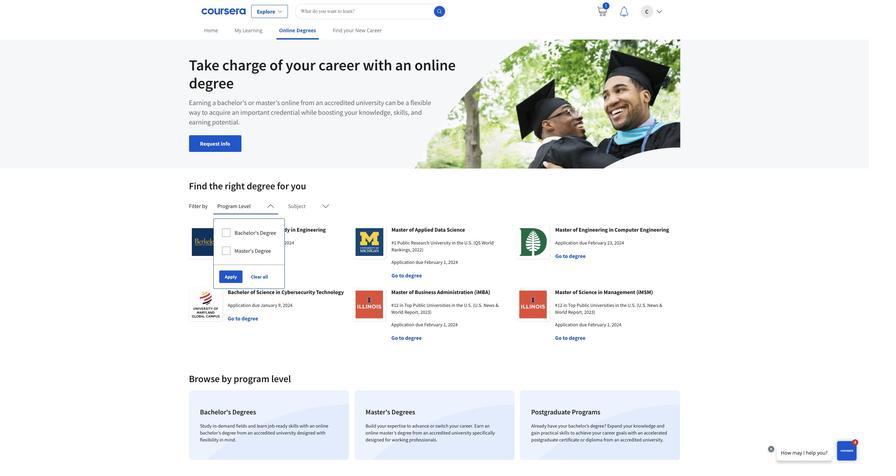 Task type: describe. For each thing, give the bounding box(es) containing it.
in-
[[213, 423, 218, 429]]

skills inside "study in-demand fields and learn job-ready skills with an online bachelor's degree from an accredited university designed with flexibility in mind."
[[289, 423, 299, 429]]

info
[[221, 140, 230, 147]]

gain
[[531, 430, 540, 436]]

earn
[[475, 423, 484, 429]]

career inside take charge of your career with an online degree
[[319, 56, 360, 75]]

career.
[[460, 423, 474, 429]]

science for master of science in management (imsm)
[[579, 289, 597, 296]]

february for master of applied data science
[[425, 259, 443, 266]]

of for bachelor of science in cybersecurity technology
[[250, 289, 255, 296]]

you
[[291, 180, 306, 192]]

flexible
[[411, 98, 431, 107]]

diploma
[[586, 437, 603, 443]]

23,
[[608, 240, 614, 246]]

application due february 8, 2024
[[228, 240, 294, 246]]

degree inside "study in-demand fields and learn job-ready skills with an online bachelor's degree from an accredited university designed with flexibility in mind."
[[222, 430, 236, 436]]

master of business administration (imba)
[[392, 289, 490, 296]]

world for master of science in management (imsm)
[[555, 309, 567, 316]]

1 a from the left
[[212, 98, 216, 107]]

university of illinois at urbana-champaign image for master of business administration (imba)
[[353, 288, 386, 321]]

university.
[[643, 437, 664, 443]]

university for bachelor's degrees
[[276, 430, 296, 436]]

degrees for online degrees
[[297, 27, 316, 34]]

university for master's degrees
[[452, 430, 472, 436]]

& for master of business administration (imba)
[[496, 302, 499, 309]]

2022)
[[412, 247, 424, 253]]

february for master of science in management (imsm)
[[588, 322, 607, 328]]

degree?
[[591, 423, 607, 429]]

1 horizontal spatial science
[[447, 226, 465, 233]]

in inside #1 public research university in the u.s. (qs world rankings, 2022)
[[452, 240, 456, 246]]

master for master of applied data science
[[392, 226, 408, 233]]

degree for bachelor's degree
[[260, 229, 276, 236]]

find your new career link
[[330, 23, 385, 38]]

filter by
[[189, 203, 208, 210]]

career
[[367, 27, 382, 34]]

in inside "study in-demand fields and learn job-ready skills with an online bachelor's degree from an accredited university designed with flexibility in mind."
[[220, 437, 224, 443]]

bachelor's for bachelor's degrees
[[200, 408, 231, 417]]

february for master of business administration (imba)
[[424, 322, 443, 328]]

program
[[217, 203, 238, 210]]

8,
[[280, 240, 284, 246]]

skills,
[[394, 108, 410, 117]]

postgraduate
[[531, 437, 559, 443]]

shopping cart: 1 item element
[[596, 2, 610, 17]]

2024 down #1 public research university in the u.s. (qs world rankings, 2022)
[[448, 259, 458, 266]]

the down administration
[[456, 302, 463, 309]]

bachelor's for bachelor's degree
[[235, 229, 259, 236]]

options list list box
[[214, 219, 285, 265]]

bachelor's inside already have your bachelor's degree? expand your knowledge and gain practical skills to achieve your career goals with an accelerated postgraduate certificate or diploma from an accredited university.
[[569, 423, 590, 429]]

bachelor's degrees
[[200, 408, 256, 417]]

your inside take charge of your career with an online degree
[[286, 56, 316, 75]]

engineering for study
[[297, 226, 326, 233]]

accelerated
[[644, 430, 667, 436]]

expertise
[[388, 423, 406, 429]]

advance
[[412, 423, 429, 429]]

find your new career
[[333, 27, 382, 34]]

1, for administration
[[444, 322, 447, 328]]

important
[[241, 108, 270, 117]]

request info
[[200, 140, 230, 147]]

online
[[279, 27, 295, 34]]

actions toolbar
[[214, 265, 285, 289]]

way
[[189, 108, 201, 117]]

list containing bachelor's degrees
[[186, 388, 683, 463]]

degree for master's degree
[[255, 247, 271, 254]]

online inside 'earning a bachelor's or master's online from an accredited university can be a flexible way to acquire an important credential while boosting your knowledge, skills, and earning potential.'
[[281, 98, 299, 107]]

master's inside build your expertise to advance or switch your career. earn an online master's degree from an accredited university specifically designed for working professionals.
[[380, 430, 397, 436]]

february left 23, at the bottom of page
[[588, 240, 607, 246]]

to inside 'earning a bachelor's or master's online from an accredited university can be a flexible way to acquire an important credential while boosting your knowledge, skills, and earning potential.'
[[202, 108, 208, 117]]

to inside already have your bachelor's degree? expand your knowledge and gain practical skills to achieve your career goals with an accelerated postgraduate certificate or diploma from an accredited university.
[[571, 430, 575, 436]]

#1
[[392, 240, 397, 246]]

master of science in management (imsm)
[[555, 289, 653, 296]]

by for browse
[[222, 373, 232, 385]]

filter
[[189, 203, 201, 210]]

earning
[[189, 98, 211, 107]]

job-
[[268, 423, 276, 429]]

apply
[[225, 274, 237, 280]]

& for master of science in management (imsm)
[[660, 302, 663, 309]]

accredited inside "study in-demand fields and learn job-ready skills with an online bachelor's degree from an accredited university designed with flexibility in mind."
[[254, 430, 275, 436]]

acquire
[[209, 108, 231, 117]]

take charge of your career with an online degree
[[189, 56, 456, 93]]

universities for in
[[591, 302, 615, 309]]

study inside "study in-demand fields and learn job-ready skills with an online bachelor's degree from an accredited university designed with flexibility in mind."
[[200, 423, 212, 429]]

of inside take charge of your career with an online degree
[[270, 56, 283, 75]]

or inside build your expertise to advance or switch your career. earn an online master's degree from an accredited university specifically designed for working professionals.
[[430, 423, 435, 429]]

build your expertise to advance or switch your career. earn an online master's degree from an accredited university specifically designed for working professionals.
[[366, 423, 495, 443]]

degrees for bachelor's degrees
[[232, 408, 256, 417]]

my learning link
[[232, 23, 265, 38]]

expand
[[608, 423, 623, 429]]

cybersecurity
[[282, 289, 315, 296]]

study in-demand fields and learn job-ready skills with an online bachelor's degree from an accredited university designed with flexibility in mind.
[[200, 423, 329, 443]]

clear
[[251, 274, 262, 280]]

university of michigan image
[[353, 226, 386, 259]]

dartmouth college image
[[517, 226, 550, 259]]

from inside build your expertise to advance or switch your career. earn an online master's degree from an accredited university specifically designed for working professionals.
[[413, 430, 422, 436]]

#12 for master of business administration (imba)
[[392, 302, 399, 309]]

news for master of business administration (imba)
[[484, 302, 495, 309]]

home link
[[201, 23, 221, 38]]

goals
[[616, 430, 627, 436]]

report, for science
[[568, 309, 583, 316]]

already have your bachelor's degree? expand your knowledge and gain practical skills to achieve your career goals with an accelerated postgraduate certificate or diploma from an accredited university.
[[531, 423, 667, 443]]

online degrees link
[[276, 23, 319, 40]]

postgraduate programs
[[531, 408, 601, 417]]

can
[[386, 98, 396, 107]]

and inside "study in-demand fields and learn job-ready skills with an online bachelor's degree from an accredited university designed with flexibility in mind."
[[248, 423, 256, 429]]

master's degree
[[235, 247, 271, 254]]

master for master of engineering in computer engineering
[[556, 226, 572, 233]]

university of california, berkeley image
[[189, 226, 222, 259]]

master of applied data science
[[392, 226, 465, 233]]

administration
[[437, 289, 473, 296]]

february left 8,
[[261, 240, 279, 246]]

computer
[[615, 226, 639, 233]]

request
[[200, 140, 220, 147]]

learn
[[257, 423, 267, 429]]

of for master of engineering in computer engineering
[[573, 226, 578, 233]]

bachelor of science in cybersecurity technology
[[228, 289, 344, 296]]

top for business
[[405, 302, 412, 309]]

2024 down the management
[[612, 322, 622, 328]]

your down degree?
[[593, 430, 602, 436]]

request info button
[[189, 135, 241, 152]]

(u.s. for management
[[637, 302, 647, 309]]

earning a bachelor's or master's online from an accredited university can be a flexible way to acquire an important credential while boosting your knowledge, skills, and earning potential.
[[189, 98, 431, 126]]

2024 right 8,
[[285, 240, 294, 246]]

coursera image
[[201, 6, 246, 17]]

#12 for master of science in management (imsm)
[[555, 302, 563, 309]]

university
[[431, 240, 451, 246]]

while
[[301, 108, 317, 117]]

build
[[366, 423, 376, 429]]

be
[[397, 98, 404, 107]]

your left new
[[344, 27, 354, 34]]

or inside already have your bachelor's degree? expand your knowledge and gain practical skills to achieve your career goals with an accelerated postgraduate certificate or diploma from an accredited university.
[[581, 437, 585, 443]]

(imsm)
[[637, 289, 653, 296]]

university of illinois at urbana-champaign image for master of science in management (imsm)
[[517, 288, 550, 321]]

postgraduate
[[531, 408, 571, 417]]

2024 right 23, at the bottom of page
[[615, 240, 624, 246]]

practical
[[541, 430, 559, 436]]

level
[[239, 203, 251, 210]]

report, for business
[[405, 309, 420, 316]]

1 link
[[591, 0, 613, 22]]

january
[[261, 302, 277, 309]]

by for filter
[[202, 203, 208, 210]]

management
[[604, 289, 636, 296]]

2024 right 9,
[[283, 302, 293, 309]]

accredited inside 'earning a bachelor's or master's online from an accredited university can be a flexible way to acquire an important credential while boosting your knowledge, skills, and earning potential.'
[[324, 98, 355, 107]]

of for master of business administration (imba)
[[409, 289, 414, 296]]

flexibility
[[200, 437, 219, 443]]

from inside 'earning a bachelor's or master's online from an accredited university can be a flexible way to acquire an important credential while boosting your knowledge, skills, and earning potential.'
[[301, 98, 315, 107]]

1, for data
[[444, 259, 447, 266]]

accredited inside build your expertise to advance or switch your career. earn an online master's degree from an accredited university specifically designed for working professionals.
[[429, 430, 451, 436]]

#1 public research university in the u.s. (qs world rankings, 2022)
[[392, 240, 494, 253]]

master's inside 'earning a bachelor's or master's online from an accredited university can be a flexible way to acquire an important credential while boosting your knowledge, skills, and earning potential.'
[[256, 98, 280, 107]]

new
[[355, 27, 366, 34]]



Task type: vqa. For each thing, say whether or not it's contained in the screenshot.
For Universities
no



Task type: locate. For each thing, give the bounding box(es) containing it.
news for master of science in management (imsm)
[[648, 302, 659, 309]]

2 engineering from the left
[[579, 226, 608, 233]]

1 horizontal spatial universities
[[591, 302, 615, 309]]

news down the (imba)
[[484, 302, 495, 309]]

or inside 'earning a bachelor's or master's online from an accredited university can be a flexible way to acquire an important credential while boosting your knowledge, skills, and earning potential.'
[[248, 98, 254, 107]]

find
[[333, 27, 343, 34], [189, 180, 207, 192]]

your down online degrees link
[[286, 56, 316, 75]]

0 vertical spatial for
[[277, 180, 289, 192]]

1 vertical spatial career
[[603, 430, 615, 436]]

the down the management
[[620, 302, 627, 309]]

program level button
[[213, 198, 279, 215]]

find up filter by
[[189, 180, 207, 192]]

degrees for master's degrees
[[392, 408, 415, 417]]

2 university of illinois at urbana-champaign image from the left
[[517, 288, 550, 321]]

0 horizontal spatial university of illinois at urbana-champaign image
[[353, 288, 386, 321]]

2 horizontal spatial and
[[657, 423, 665, 429]]

0 vertical spatial study
[[276, 226, 290, 233]]

accredited down switch
[[429, 430, 451, 436]]

2 vertical spatial or
[[581, 437, 585, 443]]

university inside "study in-demand fields and learn job-ready skills with an online bachelor's degree from an accredited university designed with flexibility in mind."
[[276, 430, 296, 436]]

science right data
[[447, 226, 465, 233]]

bachelor's inside "study in-demand fields and learn job-ready skills with an online bachelor's degree from an accredited university designed with flexibility in mind."
[[200, 430, 221, 436]]

and inside 'earning a bachelor's or master's online from an accredited university can be a flexible way to acquire an important credential while boosting your knowledge, skills, and earning potential.'
[[411, 108, 422, 117]]

1 vertical spatial study
[[200, 423, 212, 429]]

2 horizontal spatial or
[[581, 437, 585, 443]]

browse by program level
[[189, 373, 291, 385]]

and up accelerated
[[657, 423, 665, 429]]

university inside build your expertise to advance or switch your career. earn an online master's degree from an accredited university specifically designed for working professionals.
[[452, 430, 472, 436]]

master for master of advanced study in engineering
[[228, 226, 244, 233]]

february down master of science in management (imsm)
[[588, 322, 607, 328]]

1 horizontal spatial career
[[603, 430, 615, 436]]

applied
[[415, 226, 434, 233]]

university of illinois at urbana-champaign image
[[353, 288, 386, 321], [517, 288, 550, 321]]

u.s. down administration
[[464, 302, 472, 309]]

boosting
[[318, 108, 343, 117]]

knowledge
[[634, 423, 656, 429]]

1 report, from the left
[[405, 309, 420, 316]]

bachelor's
[[217, 98, 247, 107], [569, 423, 590, 429], [200, 430, 221, 436]]

from right diploma
[[604, 437, 614, 443]]

0 vertical spatial or
[[248, 98, 254, 107]]

0 horizontal spatial engineering
[[297, 226, 326, 233]]

of for master of applied data science
[[409, 226, 414, 233]]

accredited down learn
[[254, 430, 275, 436]]

0 vertical spatial bachelor's
[[235, 229, 259, 236]]

1, down master of science in management (imsm)
[[607, 322, 611, 328]]

1 #12 from the left
[[392, 302, 399, 309]]

bachelor
[[228, 289, 249, 296]]

my
[[235, 27, 242, 34]]

#12 in top public universities in the u.s. (u.s. news & world report, 2023) for in
[[555, 302, 663, 316]]

bachelor's up flexibility
[[200, 430, 221, 436]]

1 vertical spatial bachelor's
[[569, 423, 590, 429]]

university down career.
[[452, 430, 472, 436]]

degrees right online
[[297, 27, 316, 34]]

0 horizontal spatial or
[[248, 98, 254, 107]]

from inside "study in-demand fields and learn job-ready skills with an online bachelor's degree from an accredited university designed with flexibility in mind."
[[237, 430, 247, 436]]

u.s. inside #1 public research university in the u.s. (qs world rankings, 2022)
[[465, 240, 473, 246]]

university
[[356, 98, 384, 107], [276, 430, 296, 436], [452, 430, 472, 436]]

clear all button
[[248, 271, 271, 283]]

and inside already have your bachelor's degree? expand your knowledge and gain practical skills to achieve your career goals with an accelerated postgraduate certificate or diploma from an accredited university.
[[657, 423, 665, 429]]

1 horizontal spatial degrees
[[297, 27, 316, 34]]

0 horizontal spatial public
[[397, 240, 410, 246]]

2 horizontal spatial engineering
[[640, 226, 669, 233]]

0 vertical spatial degree
[[260, 229, 276, 236]]

february down the master of business administration (imba)
[[424, 322, 443, 328]]

your right switch
[[450, 423, 459, 429]]

#12 in top public universities in the u.s. (u.s. news & world report, 2023) for administration
[[392, 302, 499, 316]]

bachelor's up 'acquire'
[[217, 98, 247, 107]]

master of advanced study in engineering
[[228, 226, 326, 233]]

my learning
[[235, 27, 263, 34]]

the left right in the top of the page
[[209, 180, 223, 192]]

(u.s. down the (imba)
[[473, 302, 483, 309]]

1 horizontal spatial study
[[276, 226, 290, 233]]

1 horizontal spatial &
[[660, 302, 663, 309]]

1 horizontal spatial report,
[[568, 309, 583, 316]]

1 news from the left
[[484, 302, 495, 309]]

demand
[[218, 423, 235, 429]]

by
[[202, 203, 208, 210], [222, 373, 232, 385]]

designed inside "study in-demand fields and learn job-ready skills with an online bachelor's degree from an accredited university designed with flexibility in mind."
[[297, 430, 316, 436]]

news
[[484, 302, 495, 309], [648, 302, 659, 309]]

ready
[[276, 423, 288, 429]]

university of maryland global campus image
[[189, 288, 222, 321]]

go to degree
[[228, 253, 258, 260], [556, 253, 586, 260], [392, 272, 422, 279], [228, 315, 258, 322], [392, 335, 422, 342], [555, 335, 586, 342]]

the inside #1 public research university in the u.s. (qs world rankings, 2022)
[[457, 240, 464, 246]]

for inside build your expertise to advance or switch your career. earn an online master's degree from an accredited university specifically designed for working professionals.
[[385, 437, 391, 443]]

1, down #1 public research university in the u.s. (qs world rankings, 2022)
[[444, 259, 447, 266]]

mind.
[[225, 437, 236, 443]]

(u.s. for (imba)
[[473, 302, 483, 309]]

3 engineering from the left
[[640, 226, 669, 233]]

your right build
[[377, 423, 387, 429]]

online degrees
[[279, 27, 316, 34]]

or up important
[[248, 98, 254, 107]]

public up the rankings,
[[397, 240, 410, 246]]

0 horizontal spatial find
[[189, 180, 207, 192]]

0 horizontal spatial master's
[[235, 247, 254, 254]]

find left new
[[333, 27, 343, 34]]

knowledge,
[[359, 108, 392, 117]]

application due february 1, 2024 for business
[[392, 322, 458, 328]]

right
[[225, 180, 245, 192]]

university down ready
[[276, 430, 296, 436]]

technology
[[316, 289, 344, 296]]

find the right degree for you
[[189, 180, 306, 192]]

1 horizontal spatial a
[[406, 98, 409, 107]]

engineering
[[297, 226, 326, 233], [579, 226, 608, 233], [640, 226, 669, 233]]

with
[[363, 56, 392, 75], [300, 423, 309, 429], [317, 430, 326, 436], [628, 430, 637, 436]]

career inside already have your bachelor's degree? expand your knowledge and gain practical skills to achieve your career goals with an accelerated postgraduate certificate or diploma from an accredited university.
[[603, 430, 615, 436]]

study up 8,
[[276, 226, 290, 233]]

university up knowledge,
[[356, 98, 384, 107]]

go
[[228, 253, 234, 260], [556, 253, 562, 260], [392, 272, 398, 279], [228, 315, 234, 322], [392, 335, 398, 342], [555, 335, 562, 342]]

1 vertical spatial master's
[[380, 430, 397, 436]]

2024 down administration
[[448, 322, 458, 328]]

1 vertical spatial bachelor's
[[200, 408, 231, 417]]

1 & from the left
[[496, 302, 499, 309]]

0 horizontal spatial master's
[[256, 98, 280, 107]]

with inside already have your bachelor's degree? expand your knowledge and gain practical skills to achieve your career goals with an accelerated postgraduate certificate or diploma from an accredited university.
[[628, 430, 637, 436]]

engineering for in
[[640, 226, 669, 233]]

0 vertical spatial designed
[[297, 430, 316, 436]]

degree
[[260, 229, 276, 236], [255, 247, 271, 254]]

2 vertical spatial bachelor's
[[200, 430, 221, 436]]

degree down application due february 8, 2024
[[255, 247, 271, 254]]

by right browse
[[222, 373, 232, 385]]

2 a from the left
[[406, 98, 409, 107]]

bachelor's inside options list list box
[[235, 229, 259, 236]]

master for master of science in management (imsm)
[[555, 289, 572, 296]]

1 universities from the left
[[427, 302, 451, 309]]

0 horizontal spatial career
[[319, 56, 360, 75]]

(u.s. down (imsm)
[[637, 302, 647, 309]]

1, down the master of business administration (imba)
[[444, 322, 447, 328]]

degrees up fields
[[232, 408, 256, 417]]

career
[[319, 56, 360, 75], [603, 430, 615, 436]]

online inside build your expertise to advance or switch your career. earn an online master's degree from an accredited university specifically designed for working professionals.
[[366, 430, 379, 436]]

2 universities from the left
[[591, 302, 615, 309]]

1 horizontal spatial master's
[[380, 430, 397, 436]]

bachelor's up application due february 8, 2024
[[235, 229, 259, 236]]

2023) for business
[[421, 309, 432, 316]]

1 vertical spatial skills
[[560, 430, 570, 436]]

home
[[204, 27, 218, 34]]

0 horizontal spatial 2023)
[[421, 309, 432, 316]]

level
[[271, 373, 291, 385]]

master for master of business administration (imba)
[[392, 289, 408, 296]]

1 vertical spatial by
[[222, 373, 232, 385]]

program
[[234, 373, 269, 385]]

1 horizontal spatial news
[[648, 302, 659, 309]]

1 top from the left
[[405, 302, 412, 309]]

0 horizontal spatial report,
[[405, 309, 420, 316]]

public inside #1 public research university in the u.s. (qs world rankings, 2022)
[[397, 240, 410, 246]]

2 horizontal spatial university
[[452, 430, 472, 436]]

professionals.
[[409, 437, 438, 443]]

1 horizontal spatial master's
[[366, 408, 390, 417]]

0 horizontal spatial a
[[212, 98, 216, 107]]

february
[[261, 240, 279, 246], [588, 240, 607, 246], [425, 259, 443, 266], [424, 322, 443, 328], [588, 322, 607, 328]]

world for master of business administration (imba)
[[392, 309, 404, 316]]

potential.
[[212, 118, 240, 126]]

0 vertical spatial find
[[333, 27, 343, 34]]

master's down expertise
[[380, 430, 397, 436]]

(qs
[[474, 240, 481, 246]]

of for master of science in management (imsm)
[[573, 289, 578, 296]]

0 horizontal spatial news
[[484, 302, 495, 309]]

#12
[[392, 302, 399, 309], [555, 302, 563, 309]]

study left in-
[[200, 423, 212, 429]]

bachelor's degree
[[235, 229, 276, 236]]

(imba)
[[474, 289, 490, 296]]

1
[[605, 2, 608, 9]]

find for find your new career
[[333, 27, 343, 34]]

news down (imsm)
[[648, 302, 659, 309]]

science left the management
[[579, 289, 597, 296]]

rankings,
[[392, 247, 412, 253]]

2023) down business
[[421, 309, 432, 316]]

1 horizontal spatial university
[[356, 98, 384, 107]]

0 vertical spatial bachelor's
[[217, 98, 247, 107]]

earning
[[189, 118, 211, 126]]

1 horizontal spatial or
[[430, 423, 435, 429]]

2 news from the left
[[648, 302, 659, 309]]

online inside take charge of your career with an online degree
[[415, 56, 456, 75]]

your right the 'boosting'
[[345, 108, 358, 117]]

0 horizontal spatial &
[[496, 302, 499, 309]]

2 2023) from the left
[[584, 309, 596, 316]]

by right filter
[[202, 203, 208, 210]]

u.s. left (qs
[[465, 240, 473, 246]]

0 horizontal spatial #12 in top public universities in the u.s. (u.s. news & world report, 2023)
[[392, 302, 499, 316]]

degree inside take charge of your career with an online degree
[[189, 74, 234, 93]]

1 horizontal spatial skills
[[560, 430, 570, 436]]

2 horizontal spatial public
[[577, 302, 590, 309]]

1 vertical spatial find
[[189, 180, 207, 192]]

universities down the master of business administration (imba)
[[427, 302, 451, 309]]

2 & from the left
[[660, 302, 663, 309]]

0 horizontal spatial science
[[256, 289, 275, 296]]

0 horizontal spatial #12
[[392, 302, 399, 309]]

from up while
[[301, 98, 315, 107]]

0 horizontal spatial designed
[[297, 430, 316, 436]]

degree up application due february 8, 2024
[[260, 229, 276, 236]]

programs
[[572, 408, 601, 417]]

or down achieve at right
[[581, 437, 585, 443]]

1 horizontal spatial world
[[482, 240, 494, 246]]

#12 in top public universities in the u.s. (u.s. news & world report, 2023) down the master of business administration (imba)
[[392, 302, 499, 316]]

and
[[411, 108, 422, 117], [248, 423, 256, 429], [657, 423, 665, 429]]

0 horizontal spatial study
[[200, 423, 212, 429]]

and left learn
[[248, 423, 256, 429]]

master's
[[256, 98, 280, 107], [380, 430, 397, 436]]

master's inside options list list box
[[235, 247, 254, 254]]

public down business
[[413, 302, 426, 309]]

public for master of business administration (imba)
[[413, 302, 426, 309]]

online inside "study in-demand fields and learn job-ready skills with an online bachelor's degree from an accredited university designed with flexibility in mind."
[[316, 423, 329, 429]]

0 horizontal spatial university
[[276, 430, 296, 436]]

degree inside build your expertise to advance or switch your career. earn an online master's degree from an accredited university specifically designed for working professionals.
[[398, 430, 412, 436]]

1 university of illinois at urbana-champaign image from the left
[[353, 288, 386, 321]]

1, for in
[[607, 322, 611, 328]]

your up goals
[[624, 423, 633, 429]]

top for science
[[568, 302, 576, 309]]

0 horizontal spatial (u.s.
[[473, 302, 483, 309]]

your right have
[[558, 423, 568, 429]]

an inside take charge of your career with an online degree
[[395, 56, 412, 75]]

bachelor's up achieve at right
[[569, 423, 590, 429]]

2 #12 in top public universities in the u.s. (u.s. news & world report, 2023) from the left
[[555, 302, 663, 316]]

for left you
[[277, 180, 289, 192]]

0 horizontal spatial bachelor's
[[200, 408, 231, 417]]

2 (u.s. from the left
[[637, 302, 647, 309]]

1 vertical spatial master's
[[366, 408, 390, 417]]

0 horizontal spatial for
[[277, 180, 289, 192]]

public for master of science in management (imsm)
[[577, 302, 590, 309]]

accredited inside already have your bachelor's degree? expand your knowledge and gain practical skills to achieve your career goals with an accelerated postgraduate certificate or diploma from an accredited university.
[[621, 437, 642, 443]]

1 vertical spatial or
[[430, 423, 435, 429]]

0 vertical spatial by
[[202, 203, 208, 210]]

for left working
[[385, 437, 391, 443]]

science for bachelor of science in cybersecurity technology
[[256, 289, 275, 296]]

to
[[202, 108, 208, 117], [235, 253, 241, 260], [563, 253, 568, 260], [399, 272, 404, 279], [235, 315, 241, 322], [399, 335, 404, 342], [563, 335, 568, 342], [407, 423, 411, 429], [571, 430, 575, 436]]

1 horizontal spatial top
[[568, 302, 576, 309]]

2 horizontal spatial degrees
[[392, 408, 415, 417]]

1 horizontal spatial (u.s.
[[637, 302, 647, 309]]

1 2023) from the left
[[421, 309, 432, 316]]

switch
[[436, 423, 449, 429]]

master's for master's degrees
[[366, 408, 390, 417]]

master of engineering in computer engineering
[[556, 226, 669, 233]]

accredited down goals
[[621, 437, 642, 443]]

certificate
[[559, 437, 580, 443]]

1 #12 in top public universities in the u.s. (u.s. news & world report, 2023) from the left
[[392, 302, 499, 316]]

the left (qs
[[457, 240, 464, 246]]

skills up certificate
[[560, 430, 570, 436]]

program level
[[217, 203, 251, 210]]

0 horizontal spatial top
[[405, 302, 412, 309]]

2023) down master of science in management (imsm)
[[584, 309, 596, 316]]

from down advance
[[413, 430, 422, 436]]

0 horizontal spatial world
[[392, 309, 404, 316]]

bachelor's inside 'earning a bachelor's or master's online from an accredited university can be a flexible way to acquire an important credential while boosting your knowledge, skills, and earning potential.'
[[217, 98, 247, 107]]

to inside build your expertise to advance or switch your career. earn an online master's degree from an accredited university specifically designed for working professionals.
[[407, 423, 411, 429]]

2023) for science
[[584, 309, 596, 316]]

list
[[186, 388, 683, 463]]

master's for master's degree
[[235, 247, 254, 254]]

0 horizontal spatial skills
[[289, 423, 299, 429]]

from down fields
[[237, 430, 247, 436]]

business
[[415, 289, 436, 296]]

fields
[[236, 423, 247, 429]]

your inside 'earning a bachelor's or master's online from an accredited university can be a flexible way to acquire an important credential while boosting your knowledge, skills, and earning potential.'
[[345, 108, 358, 117]]

from inside already have your bachelor's degree? expand your knowledge and gain practical skills to achieve your career goals with an accelerated postgraduate certificate or diploma from an accredited university.
[[604, 437, 614, 443]]

universities down master of science in management (imsm)
[[591, 302, 615, 309]]

degrees up expertise
[[392, 408, 415, 417]]

universities for administration
[[427, 302, 451, 309]]

2 horizontal spatial world
[[555, 309, 567, 316]]

1 horizontal spatial #12
[[555, 302, 563, 309]]

designed inside build your expertise to advance or switch your career. earn an online master's degree from an accredited university specifically designed for working professionals.
[[366, 437, 384, 443]]

0 horizontal spatial and
[[248, 423, 256, 429]]

1 horizontal spatial #12 in top public universities in the u.s. (u.s. news & world report, 2023)
[[555, 302, 663, 316]]

2 #12 from the left
[[555, 302, 563, 309]]

skills inside already have your bachelor's degree? expand your knowledge and gain practical skills to achieve your career goals with an accelerated postgraduate certificate or diploma from an accredited university.
[[560, 430, 570, 436]]

february down #1 public research university in the u.s. (qs world rankings, 2022)
[[425, 259, 443, 266]]

1 vertical spatial for
[[385, 437, 391, 443]]

science
[[447, 226, 465, 233], [256, 289, 275, 296], [579, 289, 597, 296]]

1 (u.s. from the left
[[473, 302, 483, 309]]

1,
[[444, 259, 447, 266], [444, 322, 447, 328], [607, 322, 611, 328]]

1 horizontal spatial 2023)
[[584, 309, 596, 316]]

2024
[[285, 240, 294, 246], [615, 240, 624, 246], [448, 259, 458, 266], [283, 302, 293, 309], [448, 322, 458, 328], [612, 322, 622, 328]]

world inside #1 public research university in the u.s. (qs world rankings, 2022)
[[482, 240, 494, 246]]

2 horizontal spatial science
[[579, 289, 597, 296]]

1 horizontal spatial bachelor's
[[235, 229, 259, 236]]

application due february 1, 2024 for applied
[[392, 259, 458, 266]]

achieve
[[576, 430, 592, 436]]

a
[[212, 98, 216, 107], [406, 98, 409, 107]]

1 horizontal spatial public
[[413, 302, 426, 309]]

master's up important
[[256, 98, 280, 107]]

clear all
[[251, 274, 268, 280]]

and down flexible
[[411, 108, 422, 117]]

2 top from the left
[[568, 302, 576, 309]]

application due february 1, 2024 for science
[[555, 322, 622, 328]]

bachelor's up in-
[[200, 408, 231, 417]]

u.s. for master of business administration (imba)
[[464, 302, 472, 309]]

accredited up the 'boosting'
[[324, 98, 355, 107]]

a right be
[[406, 98, 409, 107]]

1 horizontal spatial university of illinois at urbana-champaign image
[[517, 288, 550, 321]]

2 report, from the left
[[568, 309, 583, 316]]

1 engineering from the left
[[297, 226, 326, 233]]

have
[[548, 423, 557, 429]]

9,
[[278, 302, 282, 309]]

1 horizontal spatial and
[[411, 108, 422, 117]]

an
[[395, 56, 412, 75], [316, 98, 323, 107], [232, 108, 239, 117], [310, 423, 315, 429], [485, 423, 490, 429], [248, 430, 253, 436], [423, 430, 428, 436], [638, 430, 643, 436], [615, 437, 620, 443]]

find for find the right degree for you
[[189, 180, 207, 192]]

or left switch
[[430, 423, 435, 429]]

1 horizontal spatial for
[[385, 437, 391, 443]]

1 horizontal spatial find
[[333, 27, 343, 34]]

research
[[411, 240, 430, 246]]

take
[[189, 56, 219, 75]]

0 horizontal spatial degrees
[[232, 408, 256, 417]]

0 horizontal spatial universities
[[427, 302, 451, 309]]

working
[[392, 437, 408, 443]]

skills right ready
[[289, 423, 299, 429]]

science up january
[[256, 289, 275, 296]]

charge
[[222, 56, 267, 75]]

0 vertical spatial master's
[[235, 247, 254, 254]]

0 vertical spatial skills
[[289, 423, 299, 429]]

0 vertical spatial master's
[[256, 98, 280, 107]]

public down master of science in management (imsm)
[[577, 302, 590, 309]]

a up 'acquire'
[[212, 98, 216, 107]]

credential
[[271, 108, 300, 117]]

master's up build
[[366, 408, 390, 417]]

0 vertical spatial career
[[319, 56, 360, 75]]

1 vertical spatial designed
[[366, 437, 384, 443]]

None search field
[[295, 4, 448, 19]]

1 horizontal spatial designed
[[366, 437, 384, 443]]

with inside take charge of your career with an online degree
[[363, 56, 392, 75]]

of for master of advanced study in engineering
[[245, 226, 250, 233]]

advanced
[[251, 226, 275, 233]]

1 horizontal spatial by
[[222, 373, 232, 385]]

u.s. down the management
[[628, 302, 636, 309]]

0 horizontal spatial by
[[202, 203, 208, 210]]

#12 in top public universities in the u.s. (u.s. news & world report, 2023) down master of science in management (imsm)
[[555, 302, 663, 316]]

designed
[[297, 430, 316, 436], [366, 437, 384, 443]]

1 vertical spatial degree
[[255, 247, 271, 254]]

u.s. for master of science in management (imsm)
[[628, 302, 636, 309]]

1 horizontal spatial engineering
[[579, 226, 608, 233]]

master's down application due february 8, 2024
[[235, 247, 254, 254]]

world
[[482, 240, 494, 246], [392, 309, 404, 316], [555, 309, 567, 316]]

university inside 'earning a bachelor's or master's online from an accredited university can be a flexible way to acquire an important credential while boosting your knowledge, skills, and earning potential.'
[[356, 98, 384, 107]]



